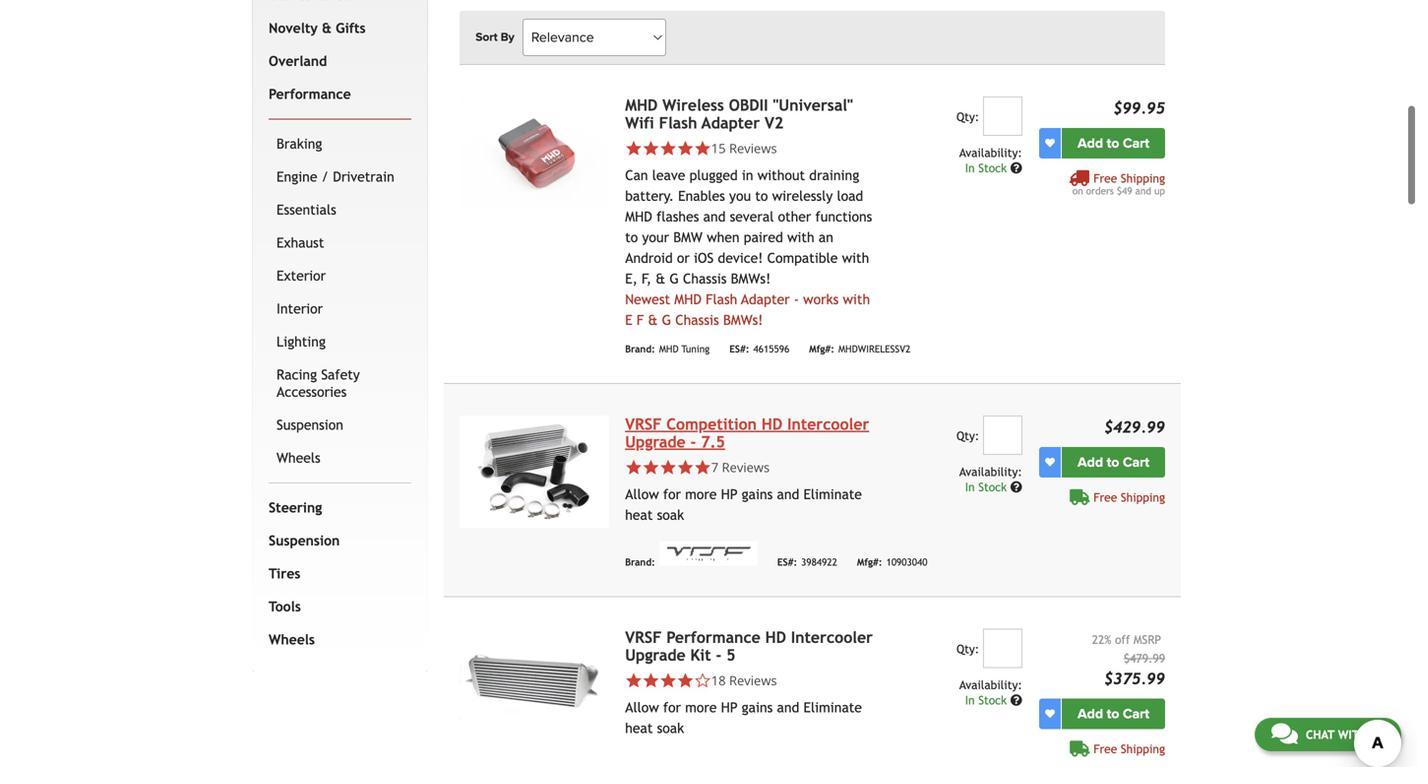 Task type: vqa. For each thing, say whether or not it's contained in the screenshot.
Drivetrain
yes



Task type: describe. For each thing, give the bounding box(es) containing it.
18
[[712, 672, 726, 689]]

7 reviews
[[712, 458, 770, 476]]

works
[[804, 292, 839, 307]]

interior
[[277, 301, 323, 316]]

tuning
[[682, 343, 710, 355]]

3 qty: from the top
[[957, 642, 980, 656]]

paired
[[744, 230, 784, 245]]

other
[[778, 209, 812, 225]]

f,
[[642, 271, 652, 287]]

1 vertical spatial bmws!
[[724, 312, 764, 328]]

gains for -
[[742, 700, 773, 715]]

hd for performance
[[766, 628, 787, 646]]

lighting
[[277, 334, 326, 349]]

mhd wireless obdii "universal" wifi flash adapter v2
[[625, 96, 854, 132]]

2 shipping from the top
[[1121, 490, 1166, 504]]

tools
[[269, 598, 301, 614]]

in stock for $429.99
[[966, 480, 1011, 494]]

brand: for brand:
[[625, 557, 656, 568]]

3 availability: from the top
[[960, 678, 1023, 692]]

without
[[758, 168, 806, 183]]

can leave plugged in without draining battery. enables you to wirelessly load mhd flashes and several other functions to your bmw when paired with an android or ios device! compatible with e, f, & g chassis bmws! newest mhd flash adapter - works with e f & g chassis bmws!
[[625, 168, 873, 328]]

steering
[[269, 500, 322, 515]]

overland link
[[265, 45, 408, 78]]

competition
[[667, 415, 757, 433]]

brand: mhd tuning
[[625, 343, 710, 355]]

vrsf for vrsf performance hd intercooler upgrade kit - 5
[[625, 628, 662, 646]]

racing safety accessories
[[277, 367, 360, 400]]

engine
[[277, 169, 318, 184]]

gifts
[[336, 20, 366, 36]]

functions
[[816, 209, 873, 225]]

availability: for $429.99
[[960, 465, 1023, 479]]

stock for $99.95
[[979, 161, 1007, 175]]

add to cart button for $99.95
[[1062, 128, 1166, 159]]

0 vertical spatial g
[[670, 271, 679, 287]]

1 add to wish list image from the top
[[1046, 139, 1056, 148]]

qty: for intercooler
[[957, 429, 980, 443]]

/
[[322, 169, 329, 184]]

15
[[712, 140, 726, 157]]

novelty & gifts link
[[265, 12, 408, 45]]

sort by
[[476, 30, 515, 45]]

3 in from the top
[[966, 693, 975, 707]]

on
[[1073, 185, 1084, 197]]

2 7 reviews link from the left
[[712, 458, 770, 476]]

braking link
[[273, 127, 408, 160]]

kit
[[691, 646, 711, 664]]

0 vertical spatial suspension link
[[273, 408, 408, 441]]

suspension inside performance subcategories 'element'
[[277, 417, 344, 433]]

wifi
[[625, 114, 655, 132]]

2 free from the top
[[1094, 490, 1118, 504]]

to down $429.99
[[1107, 454, 1120, 471]]

racing
[[277, 367, 317, 382]]

question circle image
[[1011, 162, 1023, 174]]

to up free shipping on orders $49 and up
[[1107, 135, 1120, 152]]

add for $99.95
[[1078, 135, 1104, 152]]

f
[[637, 312, 644, 328]]

exhaust
[[277, 235, 324, 250]]

chat
[[1307, 728, 1335, 741]]

tires link
[[265, 557, 408, 590]]

ios
[[694, 250, 714, 266]]

drivetrain
[[333, 169, 395, 184]]

1 18 reviews link from the left
[[625, 672, 880, 689]]

bmw
[[674, 230, 703, 245]]

0 vertical spatial bmws!
[[731, 271, 771, 287]]

mhd inside mhd wireless obdii "universal" wifi flash adapter v2
[[625, 96, 658, 114]]

comments image
[[1272, 722, 1299, 745]]

with left us
[[1339, 728, 1368, 741]]

mfg#: 10903040
[[858, 557, 928, 568]]

engine / drivetrain link
[[273, 160, 408, 193]]

off
[[1116, 633, 1131, 646]]

allow for more hp gains and eliminate heat soak for -
[[625, 700, 862, 736]]

vrsf performance hd intercooler upgrade kit - 5
[[625, 628, 873, 664]]

star image inside "18 reviews" 'link'
[[643, 672, 660, 689]]

shipping inside free shipping on orders $49 and up
[[1121, 172, 1166, 185]]

es#: for es#: 3984922
[[778, 557, 798, 568]]

e
[[625, 312, 633, 328]]

performance link
[[265, 78, 408, 111]]

obdii
[[729, 96, 769, 114]]

exterior link
[[273, 259, 408, 292]]

allow for vrsf performance hd intercooler upgrade kit - 5
[[625, 700, 659, 715]]

mfg#: mhdwirelessv2
[[810, 343, 911, 355]]

draining
[[810, 168, 860, 183]]

soak for kit
[[657, 720, 685, 736]]

and up es#: 3984922
[[777, 486, 800, 502]]

gains for 7.5
[[742, 486, 773, 502]]

up
[[1155, 185, 1166, 197]]

15 reviews
[[712, 140, 777, 157]]

mfg#: for mfg#: 10903040
[[858, 557, 883, 568]]

heat for vrsf performance hd intercooler upgrade kit - 5
[[625, 720, 653, 736]]

in for mhd wireless obdii "universal" wifi flash adapter v2
[[966, 161, 975, 175]]

empty star image
[[694, 672, 712, 689]]

adapter inside can leave plugged in without draining battery. enables you to wirelessly load mhd flashes and several other functions to your bmw when paired with an android or ios device! compatible with e, f, & g chassis bmws! newest mhd flash adapter - works with e f & g chassis bmws!
[[742, 292, 790, 307]]

3 free from the top
[[1094, 742, 1118, 756]]

essentials link
[[273, 193, 408, 226]]

1 vertical spatial suspension link
[[265, 524, 408, 557]]

eliminate for vrsf competition hd intercooler upgrade - 7.5
[[804, 486, 862, 502]]

free inside free shipping on orders $49 and up
[[1094, 172, 1118, 185]]

chat with us link
[[1255, 718, 1402, 751]]

with up compatible
[[788, 230, 815, 245]]

0 vertical spatial wheels link
[[273, 441, 408, 474]]

more for kit
[[686, 700, 717, 715]]

$429.99
[[1105, 418, 1166, 436]]

chat with us
[[1307, 728, 1385, 741]]

exhaust link
[[273, 226, 408, 259]]

$49
[[1117, 185, 1133, 197]]

es#4615596 - mhdwirelessv2 - mhd wireless obdii "universal" wifi flash adapter v2 - can leave plugged in without draining battery. enables you to wirelessly load mhd flashes and several other functions to your bmw when paired with an android or ios device! compatible with e, f, & g chassis bmws! - mhd tuning - bmw image
[[460, 97, 610, 209]]

for for kit
[[664, 700, 681, 715]]

newest
[[625, 292, 671, 307]]

es#3984922 - 10903040 - vrsf competition hd intercooler upgrade - 7.5 - allow for more hp gains and eliminate heat soak - vrsf - bmw image
[[460, 415, 610, 528]]

wirelessly
[[773, 188, 833, 204]]

msrp
[[1134, 633, 1162, 646]]

es#: 4615596
[[730, 343, 790, 355]]

hp for 7.5
[[721, 486, 738, 502]]

- inside vrsf competition hd intercooler upgrade - 7.5
[[691, 433, 697, 451]]

device!
[[718, 250, 764, 266]]

free shipping on orders $49 and up
[[1073, 172, 1166, 197]]

add for $429.99
[[1078, 454, 1104, 471]]

3 add from the top
[[1078, 705, 1104, 722]]

upgrade for performance
[[625, 646, 686, 664]]

2 add to wish list image from the top
[[1046, 709, 1056, 719]]

es#3984924 - 10903070 - vrsf performance hd intercooler upgrade kit - 5 - allow for more hp gains and eliminate heat soak - vrsf - bmw image
[[460, 629, 610, 741]]

plugged
[[690, 168, 738, 183]]

mhd wireless obdii "universal" wifi flash adapter v2 link
[[625, 96, 854, 132]]

tires
[[269, 566, 301, 581]]

1 vertical spatial g
[[662, 312, 672, 328]]

allow for vrsf competition hd intercooler upgrade - 7.5
[[625, 486, 659, 502]]

mhd right 'newest'
[[675, 292, 702, 307]]



Task type: locate. For each thing, give the bounding box(es) containing it.
stock
[[979, 161, 1007, 175], [979, 480, 1007, 494], [979, 693, 1007, 707]]

2 vertical spatial stock
[[979, 693, 1007, 707]]

0 horizontal spatial -
[[691, 433, 697, 451]]

3984922
[[802, 557, 838, 568]]

upgrade left kit
[[625, 646, 686, 664]]

reviews right 7
[[722, 458, 770, 476]]

load
[[837, 188, 864, 204]]

hd inside vrsf performance hd intercooler upgrade kit - 5
[[766, 628, 787, 646]]

intercooler inside vrsf performance hd intercooler upgrade kit - 5
[[791, 628, 873, 646]]

0 vertical spatial vrsf
[[625, 415, 662, 433]]

suspension down accessories
[[277, 417, 344, 433]]

1 in stock from the top
[[966, 161, 1011, 175]]

1 more from the top
[[686, 486, 717, 502]]

1 for from the top
[[664, 486, 681, 502]]

1 vertical spatial free shipping
[[1094, 742, 1166, 756]]

heat for vrsf competition hd intercooler upgrade - 7.5
[[625, 507, 653, 523]]

1 horizontal spatial -
[[716, 646, 722, 664]]

0 vertical spatial more
[[686, 486, 717, 502]]

1 heat from the top
[[625, 507, 653, 523]]

- left works
[[794, 292, 799, 307]]

2 vertical spatial free
[[1094, 742, 1118, 756]]

allow for more hp gains and eliminate heat soak for 7.5
[[625, 486, 862, 523]]

suspension link down steering
[[265, 524, 408, 557]]

1 vertical spatial shipping
[[1121, 490, 1166, 504]]

suspension link down accessories
[[273, 408, 408, 441]]

mfg#: left 10903040
[[858, 557, 883, 568]]

2 vertical spatial add to cart
[[1078, 705, 1150, 722]]

wheels link up steering link on the left
[[273, 441, 408, 474]]

wheels
[[277, 450, 321, 466], [269, 631, 315, 647]]

3 add to cart from the top
[[1078, 705, 1150, 722]]

0 vertical spatial intercooler
[[788, 415, 870, 433]]

add right add to wish list icon
[[1078, 454, 1104, 471]]

0 vertical spatial hd
[[762, 415, 783, 433]]

& right the f
[[648, 312, 658, 328]]

1 add from the top
[[1078, 135, 1104, 152]]

- inside can leave plugged in without draining battery. enables you to wirelessly load mhd flashes and several other functions to your bmw when paired with an android or ios device! compatible with e, f, & g chassis bmws! newest mhd flash adapter - works with e f & g chassis bmws!
[[794, 292, 799, 307]]

g right the f
[[662, 312, 672, 328]]

1 vertical spatial intercooler
[[791, 628, 873, 646]]

1 vertical spatial mfg#:
[[858, 557, 883, 568]]

vrsf inside vrsf performance hd intercooler upgrade kit - 5
[[625, 628, 662, 646]]

2 availability: from the top
[[960, 465, 1023, 479]]

2 gains from the top
[[742, 700, 773, 715]]

7 reviews link down vrsf competition hd intercooler upgrade - 7.5
[[712, 458, 770, 476]]

intercooler down mfg#: mhdwirelessv2
[[788, 415, 870, 433]]

add to cart up free shipping on orders $49 and up
[[1078, 135, 1150, 152]]

sort
[[476, 30, 498, 45]]

add to wish list image
[[1046, 457, 1056, 467]]

2 cart from the top
[[1123, 454, 1150, 471]]

reviews for adapter
[[730, 140, 777, 157]]

1 shipping from the top
[[1121, 172, 1166, 185]]

chassis up tuning
[[676, 312, 719, 328]]

2 upgrade from the top
[[625, 646, 686, 664]]

chassis
[[683, 271, 727, 287], [676, 312, 719, 328]]

reviews down 5
[[730, 672, 777, 689]]

1 stock from the top
[[979, 161, 1007, 175]]

1 eliminate from the top
[[804, 486, 862, 502]]

brand: left vrsf - corporate logo
[[625, 557, 656, 568]]

1 vertical spatial vrsf
[[625, 628, 662, 646]]

2 for from the top
[[664, 700, 681, 715]]

0 vertical spatial mfg#:
[[810, 343, 835, 355]]

0 vertical spatial gains
[[742, 486, 773, 502]]

qty: for "universal"
[[957, 110, 980, 124]]

adapter down the device!
[[742, 292, 790, 307]]

2 heat from the top
[[625, 720, 653, 736]]

2 hp from the top
[[721, 700, 738, 715]]

mhd left wireless
[[625, 96, 658, 114]]

performance down overland
[[269, 86, 351, 102]]

leave
[[653, 168, 686, 183]]

hd for competition
[[762, 415, 783, 433]]

2 allow from the top
[[625, 700, 659, 715]]

0 vertical spatial in
[[966, 161, 975, 175]]

availability: for $99.95
[[960, 146, 1023, 160]]

2 allow for more hp gains and eliminate heat soak from the top
[[625, 700, 862, 736]]

hd right 5
[[766, 628, 787, 646]]

1 horizontal spatial mfg#:
[[858, 557, 883, 568]]

an
[[819, 230, 834, 245]]

novelty & gifts
[[269, 20, 366, 36]]

availability:
[[960, 146, 1023, 160], [960, 465, 1023, 479], [960, 678, 1023, 692]]

soak
[[657, 507, 685, 523], [657, 720, 685, 736]]

e,
[[625, 271, 638, 287]]

es#:
[[730, 343, 750, 355], [778, 557, 798, 568]]

7.5
[[701, 433, 726, 451]]

2 question circle image from the top
[[1011, 694, 1023, 706]]

steering link
[[265, 491, 408, 524]]

more down "empty star" image in the bottom of the page
[[686, 700, 717, 715]]

performance subcategories element
[[269, 118, 412, 483]]

allow for more hp gains and eliminate heat soak
[[625, 486, 862, 523], [625, 700, 862, 736]]

2 vertical spatial reviews
[[730, 672, 777, 689]]

1 allow for more hp gains and eliminate heat soak from the top
[[625, 486, 862, 523]]

hd
[[762, 415, 783, 433], [766, 628, 787, 646]]

2 add from the top
[[1078, 454, 1104, 471]]

more
[[686, 486, 717, 502], [686, 700, 717, 715]]

upgrade
[[625, 433, 686, 451], [625, 646, 686, 664]]

1 vertical spatial hp
[[721, 700, 738, 715]]

engine / drivetrain
[[277, 169, 395, 184]]

cart down $429.99
[[1123, 454, 1150, 471]]

3 cart from the top
[[1123, 705, 1150, 722]]

4615596
[[754, 343, 790, 355]]

vrsf competition hd intercooler upgrade - 7.5
[[625, 415, 870, 451]]

and down 18 reviews
[[777, 700, 800, 715]]

0 vertical spatial allow for more hp gains and eliminate heat soak
[[625, 486, 862, 523]]

to down $375.99
[[1107, 705, 1120, 722]]

wheels inside performance subcategories 'element'
[[277, 450, 321, 466]]

stock for $429.99
[[979, 480, 1007, 494]]

2 15 reviews link from the left
[[712, 140, 777, 157]]

cart for $99.95
[[1123, 135, 1150, 152]]

in stock for $99.95
[[966, 161, 1011, 175]]

add down 22% off msrp $479.99 $375.99
[[1078, 705, 1104, 722]]

intercooler inside vrsf competition hd intercooler upgrade - 7.5
[[788, 415, 870, 433]]

allow for more hp gains and eliminate heat soak down 7 reviews
[[625, 486, 862, 523]]

1 gains from the top
[[742, 486, 773, 502]]

novelty
[[269, 20, 318, 36]]

free down $375.99
[[1094, 742, 1118, 756]]

flash inside can leave plugged in without draining battery. enables you to wirelessly load mhd flashes and several other functions to your bmw when paired with an android or ios device! compatible with e, f, & g chassis bmws! newest mhd flash adapter - works with e f & g chassis bmws!
[[706, 292, 738, 307]]

0 vertical spatial upgrade
[[625, 433, 686, 451]]

0 vertical spatial brand:
[[625, 343, 656, 355]]

intercooler for vrsf performance hd intercooler upgrade kit - 5
[[791, 628, 873, 646]]

1 vertical spatial chassis
[[676, 312, 719, 328]]

1 add to cart button from the top
[[1062, 128, 1166, 159]]

1 hp from the top
[[721, 486, 738, 502]]

0 vertical spatial wheels
[[277, 450, 321, 466]]

2 vertical spatial add to cart button
[[1062, 699, 1166, 729]]

intercooler for vrsf competition hd intercooler upgrade - 7.5
[[788, 415, 870, 433]]

vrsf inside vrsf competition hd intercooler upgrade - 7.5
[[625, 415, 662, 433]]

flash down "ios"
[[706, 292, 738, 307]]

wheels up steering
[[277, 450, 321, 466]]

0 vertical spatial allow
[[625, 486, 659, 502]]

0 vertical spatial shipping
[[1121, 172, 1166, 185]]

bmws! down the device!
[[731, 271, 771, 287]]

1 upgrade from the top
[[625, 433, 686, 451]]

intercooler
[[788, 415, 870, 433], [791, 628, 873, 646]]

2 vertical spatial availability:
[[960, 678, 1023, 692]]

to left your on the top
[[625, 230, 638, 245]]

2 vertical spatial in stock
[[966, 693, 1011, 707]]

vrsf left kit
[[625, 628, 662, 646]]

- inside vrsf performance hd intercooler upgrade kit - 5
[[716, 646, 722, 664]]

1 vertical spatial wheels
[[269, 631, 315, 647]]

mhdwirelessv2
[[839, 343, 911, 355]]

1 question circle image from the top
[[1011, 481, 1023, 493]]

1 vertical spatial add to wish list image
[[1046, 709, 1056, 719]]

free shipping down $375.99
[[1094, 742, 1166, 756]]

shipping down $375.99
[[1121, 742, 1166, 756]]

adapter inside mhd wireless obdii "universal" wifi flash adapter v2
[[702, 114, 760, 132]]

soak for -
[[657, 507, 685, 523]]

several
[[730, 209, 774, 225]]

1 vertical spatial wheels link
[[265, 623, 408, 656]]

2 stock from the top
[[979, 480, 1007, 494]]

2 vrsf from the top
[[625, 628, 662, 646]]

with down functions
[[842, 250, 870, 266]]

2 add to cart from the top
[[1078, 454, 1150, 471]]

overland
[[269, 53, 327, 69]]

2 soak from the top
[[657, 720, 685, 736]]

more down 7
[[686, 486, 717, 502]]

upgrade for competition
[[625, 433, 686, 451]]

vrsf for vrsf competition hd intercooler upgrade - 7.5
[[625, 415, 662, 433]]

2 in stock from the top
[[966, 480, 1011, 494]]

1 qty: from the top
[[957, 110, 980, 124]]

- left 5
[[716, 646, 722, 664]]

shipping
[[1121, 172, 1166, 185], [1121, 490, 1166, 504], [1121, 742, 1166, 756]]

wheels link
[[273, 441, 408, 474], [265, 623, 408, 656]]

mhd down battery. at the top left of the page
[[625, 209, 653, 225]]

compatible
[[768, 250, 838, 266]]

es#: for es#: 4615596
[[730, 343, 750, 355]]

0 horizontal spatial performance
[[269, 86, 351, 102]]

hd inside vrsf competition hd intercooler upgrade - 7.5
[[762, 415, 783, 433]]

1 vertical spatial eliminate
[[804, 700, 862, 715]]

1 horizontal spatial es#:
[[778, 557, 798, 568]]

vrsf left competition
[[625, 415, 662, 433]]

and up the when
[[704, 209, 726, 225]]

0 vertical spatial add to wish list image
[[1046, 139, 1056, 148]]

hp down 18
[[721, 700, 738, 715]]

2 more from the top
[[686, 700, 717, 715]]

1 vertical spatial reviews
[[722, 458, 770, 476]]

0 vertical spatial chassis
[[683, 271, 727, 287]]

with right works
[[843, 292, 871, 307]]

for for -
[[664, 486, 681, 502]]

1 brand: from the top
[[625, 343, 656, 355]]

3 in stock from the top
[[966, 693, 1011, 707]]

racing safety accessories link
[[273, 358, 408, 408]]

1 vertical spatial suspension
[[269, 533, 340, 548]]

hp
[[721, 486, 738, 502], [721, 700, 738, 715]]

$99.95
[[1114, 99, 1166, 117]]

1 horizontal spatial performance
[[667, 628, 761, 646]]

allow for more hp gains and eliminate heat soak down 18 reviews
[[625, 700, 862, 736]]

0 vertical spatial &
[[322, 20, 332, 36]]

0 vertical spatial stock
[[979, 161, 1007, 175]]

chassis down "ios"
[[683, 271, 727, 287]]

1 7 reviews link from the left
[[625, 458, 880, 476]]

10903040
[[887, 557, 928, 568]]

&
[[322, 20, 332, 36], [656, 271, 666, 287], [648, 312, 658, 328]]

in for vrsf competition hd intercooler upgrade - 7.5
[[966, 480, 975, 494]]

3 add to cart button from the top
[[1062, 699, 1166, 729]]

in
[[966, 161, 975, 175], [966, 480, 975, 494], [966, 693, 975, 707]]

reviews up in
[[730, 140, 777, 157]]

& right the f,
[[656, 271, 666, 287]]

free shipping
[[1094, 490, 1166, 504], [1094, 742, 1166, 756]]

1 vertical spatial for
[[664, 700, 681, 715]]

1 add to cart from the top
[[1078, 135, 1150, 152]]

7 reviews link down vrsf competition hd intercooler upgrade - 7.5 link
[[625, 458, 880, 476]]

cart for $429.99
[[1123, 454, 1150, 471]]

1 vertical spatial availability:
[[960, 465, 1023, 479]]

by
[[501, 30, 515, 45]]

vrsf competition hd intercooler upgrade - 7.5 link
[[625, 415, 870, 451]]

your
[[642, 230, 670, 245]]

heat
[[625, 507, 653, 523], [625, 720, 653, 736]]

2 vertical spatial in
[[966, 693, 975, 707]]

performance inside performance link
[[269, 86, 351, 102]]

add to cart down $375.99
[[1078, 705, 1150, 722]]

free down $429.99
[[1094, 490, 1118, 504]]

upgrade inside vrsf performance hd intercooler upgrade kit - 5
[[625, 646, 686, 664]]

add to cart down $429.99
[[1078, 454, 1150, 471]]

gains down 18 reviews
[[742, 700, 773, 715]]

1 vertical spatial brand:
[[625, 557, 656, 568]]

add to cart button up free shipping on orders $49 and up
[[1062, 128, 1166, 159]]

0 vertical spatial reviews
[[730, 140, 777, 157]]

0 vertical spatial qty:
[[957, 110, 980, 124]]

$375.99
[[1105, 670, 1166, 688]]

hp down 7 reviews
[[721, 486, 738, 502]]

2 vertical spatial &
[[648, 312, 658, 328]]

es#: left 3984922
[[778, 557, 798, 568]]

1 vertical spatial adapter
[[742, 292, 790, 307]]

1 allow from the top
[[625, 486, 659, 502]]

0 vertical spatial es#:
[[730, 343, 750, 355]]

star image
[[643, 140, 660, 157], [677, 140, 694, 157], [625, 459, 643, 476], [677, 459, 694, 476], [643, 672, 660, 689]]

0 vertical spatial availability:
[[960, 146, 1023, 160]]

flashes
[[657, 209, 699, 225]]

1 vertical spatial &
[[656, 271, 666, 287]]

0 horizontal spatial es#:
[[730, 343, 750, 355]]

1 15 reviews link from the left
[[625, 140, 880, 157]]

1 vertical spatial heat
[[625, 720, 653, 736]]

hd up 7 reviews
[[762, 415, 783, 433]]

wheels link down tools at the bottom left of the page
[[265, 623, 408, 656]]

0 vertical spatial hp
[[721, 486, 738, 502]]

2 brand: from the top
[[625, 557, 656, 568]]

1 vertical spatial more
[[686, 700, 717, 715]]

0 vertical spatial adapter
[[702, 114, 760, 132]]

brand: down the f
[[625, 343, 656, 355]]

0 vertical spatial soak
[[657, 507, 685, 523]]

0 vertical spatial add to cart
[[1078, 135, 1150, 152]]

1 vertical spatial qty:
[[957, 429, 980, 443]]

3 stock from the top
[[979, 693, 1007, 707]]

add to cart button down $429.99
[[1062, 447, 1166, 478]]

can
[[625, 168, 648, 183]]

0 vertical spatial question circle image
[[1011, 481, 1023, 493]]

shipping right orders
[[1121, 172, 1166, 185]]

and inside can leave plugged in without draining battery. enables you to wirelessly load mhd flashes and several other functions to your bmw when paired with an android or ios device! compatible with e, f, & g chassis bmws! newest mhd flash adapter - works with e f & g chassis bmws!
[[704, 209, 726, 225]]

0 vertical spatial heat
[[625, 507, 653, 523]]

add up orders
[[1078, 135, 1104, 152]]

1 vertical spatial stock
[[979, 480, 1007, 494]]

es#: left 4615596
[[730, 343, 750, 355]]

3 shipping from the top
[[1121, 742, 1166, 756]]

reviews for 7.5
[[722, 458, 770, 476]]

0 vertical spatial add
[[1078, 135, 1104, 152]]

5
[[727, 646, 736, 664]]

or
[[677, 250, 690, 266]]

question circle image
[[1011, 481, 1023, 493], [1011, 694, 1023, 706]]

1 vertical spatial -
[[691, 433, 697, 451]]

1 cart from the top
[[1123, 135, 1150, 152]]

1 vertical spatial in
[[966, 480, 975, 494]]

0 vertical spatial cart
[[1123, 135, 1150, 152]]

add to cart for $429.99
[[1078, 454, 1150, 471]]

flash right wifi
[[659, 114, 698, 132]]

and
[[1136, 185, 1152, 197], [704, 209, 726, 225], [777, 486, 800, 502], [777, 700, 800, 715]]

safety
[[321, 367, 360, 382]]

free right on
[[1094, 172, 1118, 185]]

to right you
[[756, 188, 768, 204]]

1 vertical spatial cart
[[1123, 454, 1150, 471]]

add to cart
[[1078, 135, 1150, 152], [1078, 454, 1150, 471], [1078, 705, 1150, 722]]

wheels down tools at the bottom left of the page
[[269, 631, 315, 647]]

adapter
[[702, 114, 760, 132], [742, 292, 790, 307]]

2 qty: from the top
[[957, 429, 980, 443]]

0 vertical spatial for
[[664, 486, 681, 502]]

when
[[707, 230, 740, 245]]

eliminate for vrsf performance hd intercooler upgrade kit - 5
[[804, 700, 862, 715]]

upgrade inside vrsf competition hd intercooler upgrade - 7.5
[[625, 433, 686, 451]]

performance inside vrsf performance hd intercooler upgrade kit - 5
[[667, 628, 761, 646]]

1 horizontal spatial flash
[[706, 292, 738, 307]]

add to wish list image
[[1046, 139, 1056, 148], [1046, 709, 1056, 719]]

1 vertical spatial soak
[[657, 720, 685, 736]]

vrsf - corporate logo image
[[660, 541, 758, 566]]

battery.
[[625, 188, 674, 204]]

g down or
[[670, 271, 679, 287]]

more for -
[[686, 486, 717, 502]]

1 free shipping from the top
[[1094, 490, 1166, 504]]

1 vertical spatial allow
[[625, 700, 659, 715]]

add to cart button down $375.99
[[1062, 699, 1166, 729]]

0 vertical spatial flash
[[659, 114, 698, 132]]

1 soak from the top
[[657, 507, 685, 523]]

1 in from the top
[[966, 161, 975, 175]]

and left up
[[1136, 185, 1152, 197]]

intercooler down 3984922
[[791, 628, 873, 646]]

1 availability: from the top
[[960, 146, 1023, 160]]

0 vertical spatial add to cart button
[[1062, 128, 1166, 159]]

vrsf performance hd intercooler upgrade kit - 5 link
[[625, 628, 873, 664]]

mfg#:
[[810, 343, 835, 355], [858, 557, 883, 568]]

18 reviews
[[712, 672, 777, 689]]

1 vertical spatial upgrade
[[625, 646, 686, 664]]

adapter up 15 at the top of page
[[702, 114, 760, 132]]

us
[[1371, 728, 1385, 741]]

exterior
[[277, 268, 326, 283]]

in
[[742, 168, 754, 183]]

1 vertical spatial hd
[[766, 628, 787, 646]]

22%
[[1093, 633, 1112, 646]]

cart down $375.99
[[1123, 705, 1150, 722]]

add to cart for $99.95
[[1078, 135, 1150, 152]]

lighting link
[[273, 325, 408, 358]]

1 vertical spatial performance
[[667, 628, 761, 646]]

1 vertical spatial es#:
[[778, 557, 798, 568]]

1 free from the top
[[1094, 172, 1118, 185]]

& left gifts
[[322, 20, 332, 36]]

suspension
[[277, 417, 344, 433], [269, 533, 340, 548]]

free shipping down $429.99
[[1094, 490, 1166, 504]]

1 vertical spatial in stock
[[966, 480, 1011, 494]]

accessories
[[277, 384, 347, 400]]

1 vertical spatial gains
[[742, 700, 773, 715]]

enables
[[679, 188, 726, 204]]

mhd left tuning
[[660, 343, 679, 355]]

2 vertical spatial add
[[1078, 705, 1104, 722]]

& inside novelty & gifts link
[[322, 20, 332, 36]]

star image
[[625, 140, 643, 157], [660, 140, 677, 157], [694, 140, 712, 157], [643, 459, 660, 476], [660, 459, 677, 476], [694, 459, 712, 476], [625, 672, 643, 689], [660, 672, 677, 689], [677, 672, 694, 689]]

1 vertical spatial question circle image
[[1011, 694, 1023, 706]]

2 18 reviews link from the left
[[712, 672, 777, 689]]

you
[[730, 188, 751, 204]]

cart down $99.95
[[1123, 135, 1150, 152]]

- left 7.5
[[691, 433, 697, 451]]

0 horizontal spatial mfg#:
[[810, 343, 835, 355]]

upgrade left 7.5
[[625, 433, 686, 451]]

reviews
[[730, 140, 777, 157], [722, 458, 770, 476], [730, 672, 777, 689]]

and inside free shipping on orders $49 and up
[[1136, 185, 1152, 197]]

cart
[[1123, 135, 1150, 152], [1123, 454, 1150, 471], [1123, 705, 1150, 722]]

2 vertical spatial shipping
[[1121, 742, 1166, 756]]

2 horizontal spatial -
[[794, 292, 799, 307]]

None number field
[[983, 97, 1023, 136], [983, 415, 1023, 455], [983, 629, 1023, 668], [983, 97, 1023, 136], [983, 415, 1023, 455], [983, 629, 1023, 668]]

18 reviews link
[[625, 672, 880, 689], [712, 672, 777, 689]]

2 eliminate from the top
[[804, 700, 862, 715]]

2 add to cart button from the top
[[1062, 447, 1166, 478]]

suspension down steering
[[269, 533, 340, 548]]

to
[[1107, 135, 1120, 152], [756, 188, 768, 204], [625, 230, 638, 245], [1107, 454, 1120, 471], [1107, 705, 1120, 722]]

1 vertical spatial add
[[1078, 454, 1104, 471]]

v2
[[765, 114, 784, 132]]

flash inside mhd wireless obdii "universal" wifi flash adapter v2
[[659, 114, 698, 132]]

22% off msrp $479.99 $375.99
[[1093, 633, 1166, 688]]

brand: for brand: mhd tuning
[[625, 343, 656, 355]]

0 vertical spatial free shipping
[[1094, 490, 1166, 504]]

mfg#: down works
[[810, 343, 835, 355]]

0 vertical spatial eliminate
[[804, 486, 862, 502]]

essentials
[[277, 202, 337, 217]]

2 vertical spatial qty:
[[957, 642, 980, 656]]

1 vertical spatial free
[[1094, 490, 1118, 504]]

$479.99
[[1124, 651, 1166, 665]]

add to cart button for $429.99
[[1062, 447, 1166, 478]]

hp for -
[[721, 700, 738, 715]]

for
[[664, 486, 681, 502], [664, 700, 681, 715]]

bmws! up "es#: 4615596"
[[724, 312, 764, 328]]

2 free shipping from the top
[[1094, 742, 1166, 756]]

0 vertical spatial performance
[[269, 86, 351, 102]]

1 vrsf from the top
[[625, 415, 662, 433]]

mfg#: for mfg#: mhdwirelessv2
[[810, 343, 835, 355]]

2 vertical spatial cart
[[1123, 705, 1150, 722]]

gains down 7 reviews
[[742, 486, 773, 502]]

performance up 18
[[667, 628, 761, 646]]

shipping down $429.99
[[1121, 490, 1166, 504]]

2 in from the top
[[966, 480, 975, 494]]



